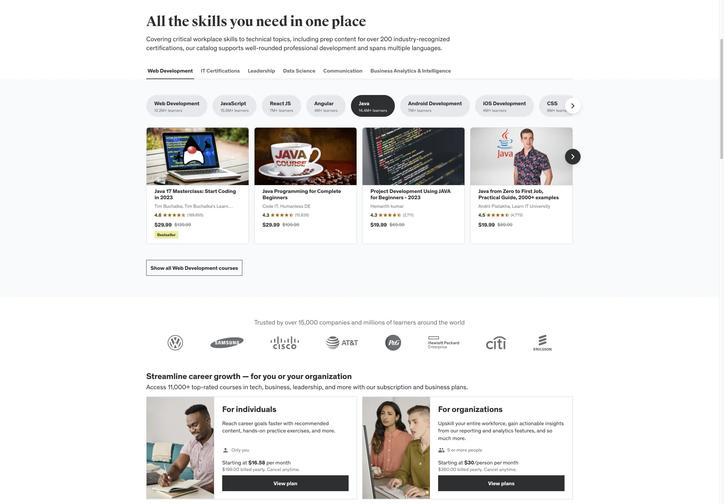 Task type: describe. For each thing, give the bounding box(es) containing it.
15,000
[[298, 319, 318, 327]]

development right all
[[185, 265, 218, 271]]

plans.
[[451, 383, 468, 391]]

people
[[468, 448, 482, 453]]

javascript 15.5m+ learners
[[221, 100, 249, 113]]

starting at $16.58 per month $199.00 billed yearly. cancel anytime.
[[222, 460, 300, 473]]

learners inside javascript 15.5m+ learners
[[234, 108, 249, 113]]

billed inside starting at $30 /person per month $360.00 billed yearly. cancel anytime.
[[457, 467, 469, 473]]

development for project development using java for beginners - 2023
[[389, 188, 422, 194]]

css 9m+ learners
[[547, 100, 571, 113]]

business
[[425, 383, 450, 391]]

angular
[[314, 100, 334, 107]]

on
[[260, 428, 265, 434]]

it
[[201, 67, 205, 74]]

yearly. inside starting at $16.58 per month $199.00 billed yearly. cancel anytime.
[[253, 467, 266, 473]]

next image for topic filters element
[[568, 101, 578, 111]]

your inside streamline career growth — for you or your organization access 11,000+ top-rated courses in tech, business, leadership, and more with our subscription and business plans.
[[287, 371, 303, 382]]

learners inside the angular 4m+ learners
[[323, 108, 338, 113]]

beginners inside project development using java for beginners - 2023
[[378, 194, 404, 201]]

in for one
[[290, 13, 303, 30]]

business analytics & intelligence
[[370, 67, 451, 74]]

job,
[[533, 188, 543, 194]]

critical
[[173, 35, 192, 43]]

for for for individuals
[[222, 405, 234, 415]]

science
[[296, 67, 315, 74]]

courses inside streamline career growth — for you or your organization access 11,000+ top-rated courses in tech, business, leadership, and more with our subscription and business plans.
[[220, 383, 242, 391]]

certifications,
[[146, 44, 184, 52]]

organization
[[305, 371, 352, 382]]

all
[[146, 13, 166, 30]]

millions
[[363, 319, 385, 327]]

career for reach
[[238, 420, 253, 427]]

only you
[[231, 448, 249, 453]]

complete
[[317, 188, 341, 194]]

project development using java for beginners - 2023 link
[[370, 188, 451, 201]]

languages.
[[412, 44, 442, 52]]

view plans link
[[438, 476, 565, 492]]

yearly. inside starting at $30 /person per month $360.00 billed yearly. cancel anytime.
[[470, 467, 483, 473]]

workforce,
[[482, 420, 507, 427]]

for inside streamline career growth — for you or your organization access 11,000+ top-rated courses in tech, business, leadership, and more with our subscription and business plans.
[[251, 371, 261, 382]]

need
[[256, 13, 288, 30]]

$16.58
[[248, 460, 265, 466]]

2023 inside project development using java for beginners - 2023
[[408, 194, 421, 201]]

goals
[[255, 420, 267, 427]]

and down organization
[[325, 383, 336, 391]]

java programming for complete beginners
[[263, 188, 341, 201]]

&
[[417, 67, 421, 74]]

or inside streamline career growth — for you or your organization access 11,000+ top-rated courses in tech, business, leadership, and more with our subscription and business plans.
[[278, 371, 285, 382]]

5 or more people
[[447, 448, 482, 453]]

java for java programming for complete beginners
[[263, 188, 273, 194]]

learners inside the css 9m+ learners
[[556, 108, 571, 113]]

communication
[[323, 67, 362, 74]]

start
[[205, 188, 217, 194]]

analytics
[[493, 428, 513, 434]]

recognized
[[419, 35, 450, 43]]

hands-
[[243, 428, 260, 434]]

development for android development 7m+ learners
[[429, 100, 462, 107]]

starting for $16.58
[[222, 460, 241, 466]]

well-
[[245, 44, 259, 52]]

and left 'so' on the bottom of page
[[537, 428, 546, 434]]

1 vertical spatial the
[[439, 319, 448, 327]]

faster
[[268, 420, 282, 427]]

topics,
[[273, 35, 292, 43]]

volkswagen logo image
[[167, 335, 183, 351]]

view plan
[[274, 480, 297, 487]]

11,000+
[[168, 383, 190, 391]]

reach career goals faster with recommended content, hands-on practice exercises, and more.
[[222, 420, 335, 434]]

att&t logo image
[[326, 336, 358, 350]]

learners inside "android development 7m+ learners"
[[417, 108, 432, 113]]

15.5m+
[[221, 108, 233, 113]]

0 vertical spatial skills
[[192, 13, 227, 30]]

css
[[547, 100, 558, 107]]

rated
[[203, 383, 218, 391]]

2 vertical spatial web
[[172, 265, 184, 271]]

including
[[293, 35, 319, 43]]

development for web development 12.2m+ learners
[[167, 100, 199, 107]]

cancel inside starting at $16.58 per month $199.00 billed yearly. cancel anytime.
[[267, 467, 281, 473]]

features,
[[515, 428, 536, 434]]

month inside starting at $16.58 per month $199.00 billed yearly. cancel anytime.
[[275, 460, 291, 466]]

career for streamline
[[189, 371, 212, 382]]

reach
[[222, 420, 237, 427]]

14.4m+
[[359, 108, 372, 113]]

to inside java from zero to first job, practical guide, 2000+ examples
[[515, 188, 520, 194]]

ericsson logo image
[[534, 335, 552, 351]]

top-
[[191, 383, 203, 391]]

more. inside the upskill your entire workforce, gain actionable insights from our reporting and analytics features, and so much more.
[[453, 435, 466, 442]]

for inside covering critical workplace skills to technical topics, including prep content for over 200 industry-recognized certifications, our catalog supports well-rounded professional development and spans multiple languages.
[[358, 35, 365, 43]]

view for for organizations
[[488, 480, 500, 487]]

per inside starting at $16.58 per month $199.00 billed yearly. cancel anytime.
[[266, 460, 274, 466]]

billed inside starting at $16.58 per month $199.00 billed yearly. cancel anytime.
[[240, 467, 252, 473]]

companies
[[319, 319, 350, 327]]

plans
[[501, 480, 515, 487]]

1 vertical spatial more
[[456, 448, 467, 453]]

catalog
[[196, 44, 217, 52]]

practice
[[267, 428, 286, 434]]

200
[[380, 35, 392, 43]]

from inside the upskill your entire workforce, gain actionable insights from our reporting and analytics features, and so much more.
[[438, 428, 449, 434]]

per inside starting at $30 /person per month $360.00 billed yearly. cancel anytime.
[[494, 460, 502, 466]]

small image
[[222, 447, 229, 454]]

1 vertical spatial over
[[285, 319, 297, 327]]

place
[[332, 13, 366, 30]]

communication button
[[322, 63, 364, 79]]

much
[[438, 435, 451, 442]]

it certifications button
[[199, 63, 241, 79]]

learners inside react js 7m+ learners
[[279, 108, 293, 113]]

analytics
[[394, 67, 416, 74]]

so
[[547, 428, 552, 434]]

growth
[[214, 371, 241, 382]]

7m+ for react js
[[270, 108, 278, 113]]

1 horizontal spatial or
[[451, 448, 455, 453]]

2023 inside "java 17 masterclass: start coding in 2023"
[[160, 194, 173, 201]]

streamline
[[146, 371, 187, 382]]

topic filters element
[[146, 95, 581, 117]]

view plan link
[[222, 476, 349, 492]]

with inside reach career goals faster with recommended content, hands-on practice exercises, and more.
[[283, 420, 293, 427]]

to inside covering critical workplace skills to technical topics, including prep content for over 200 industry-recognized certifications, our catalog supports well-rounded professional development and spans multiple languages.
[[239, 35, 245, 43]]

for inside java programming for complete beginners
[[309, 188, 316, 194]]

examples
[[535, 194, 559, 201]]

and inside reach career goals faster with recommended content, hands-on practice exercises, and more.
[[312, 428, 321, 434]]

17
[[166, 188, 171, 194]]

cancel inside starting at $30 /person per month $360.00 billed yearly. cancel anytime.
[[484, 467, 498, 473]]

covering
[[146, 35, 171, 43]]

java from zero to first job, practical guide, 2000+ examples
[[478, 188, 559, 201]]

business analytics & intelligence button
[[369, 63, 452, 79]]

starting at $30 /person per month $360.00 billed yearly. cancel anytime.
[[438, 460, 518, 473]]

multiple
[[388, 44, 410, 52]]

trusted
[[254, 319, 275, 327]]

and left millions
[[351, 319, 362, 327]]

java from zero to first job, practical guide, 2000+ examples link
[[478, 188, 559, 201]]



Task type: locate. For each thing, give the bounding box(es) containing it.
1 horizontal spatial your
[[455, 420, 466, 427]]

1 for from the left
[[222, 405, 234, 415]]

your up leadership,
[[287, 371, 303, 382]]

next image
[[568, 101, 578, 111], [568, 151, 578, 162]]

show all web development courses link
[[146, 260, 242, 276]]

1 horizontal spatial with
[[353, 383, 365, 391]]

at for $16.58
[[243, 460, 247, 466]]

over right by
[[285, 319, 297, 327]]

1 vertical spatial with
[[283, 420, 293, 427]]

1 view from the left
[[274, 480, 286, 487]]

for right —
[[251, 371, 261, 382]]

4m+ inside the angular 4m+ learners
[[314, 108, 322, 113]]

starting for $30
[[438, 460, 457, 466]]

development inside web development 12.2m+ learners
[[167, 100, 199, 107]]

content,
[[222, 428, 242, 434]]

1 horizontal spatial per
[[494, 460, 502, 466]]

for up 'reach'
[[222, 405, 234, 415]]

first
[[521, 188, 532, 194]]

to
[[239, 35, 245, 43], [515, 188, 520, 194]]

web development 12.2m+ learners
[[154, 100, 199, 113]]

more inside streamline career growth — for you or your organization access 11,000+ top-rated courses in tech, business, leadership, and more with our subscription and business plans.
[[337, 383, 352, 391]]

our left subscription
[[366, 383, 375, 391]]

more.
[[322, 428, 335, 434], [453, 435, 466, 442]]

business,
[[265, 383, 291, 391]]

7m+ down 'android'
[[408, 108, 416, 113]]

0 horizontal spatial for
[[222, 405, 234, 415]]

java left 17
[[155, 188, 165, 194]]

month up view plan
[[275, 460, 291, 466]]

at inside starting at $30 /person per month $360.00 billed yearly. cancel anytime.
[[458, 460, 463, 466]]

1 billed from the left
[[240, 467, 252, 473]]

programming
[[274, 188, 308, 194]]

0 horizontal spatial more.
[[322, 428, 335, 434]]

anytime. inside starting at $30 /person per month $360.00 billed yearly. cancel anytime.
[[499, 467, 517, 473]]

1 horizontal spatial yearly.
[[470, 467, 483, 473]]

1 vertical spatial to
[[515, 188, 520, 194]]

our down upskill at bottom right
[[451, 428, 458, 434]]

learners inside web development 12.2m+ learners
[[168, 108, 182, 113]]

you right only
[[242, 448, 249, 453]]

7m+ for android development
[[408, 108, 416, 113]]

2 anytime. from the left
[[499, 467, 517, 473]]

next image for carousel element
[[568, 151, 578, 162]]

java inside java programming for complete beginners
[[263, 188, 273, 194]]

beginners inside java programming for complete beginners
[[263, 194, 288, 201]]

development inside project development using java for beginners - 2023
[[389, 188, 422, 194]]

carousel element
[[146, 128, 581, 244]]

react
[[270, 100, 284, 107]]

in inside "java 17 masterclass: start coding in 2023"
[[155, 194, 159, 201]]

0 horizontal spatial 7m+
[[270, 108, 278, 113]]

0 horizontal spatial anytime.
[[282, 467, 300, 473]]

billed down the $30
[[457, 467, 469, 473]]

0 horizontal spatial view
[[274, 480, 286, 487]]

-
[[405, 194, 407, 201]]

java for java from zero to first job, practical guide, 2000+ examples
[[478, 188, 489, 194]]

for individuals
[[222, 405, 276, 415]]

and down recommended
[[312, 428, 321, 434]]

the left world
[[439, 319, 448, 327]]

career inside reach career goals faster with recommended content, hands-on practice exercises, and more.
[[238, 420, 253, 427]]

entire
[[467, 420, 481, 427]]

0 vertical spatial or
[[278, 371, 285, 382]]

0 horizontal spatial your
[[287, 371, 303, 382]]

0 horizontal spatial career
[[189, 371, 212, 382]]

2 4m+ from the left
[[483, 108, 491, 113]]

0 horizontal spatial the
[[168, 13, 189, 30]]

0 horizontal spatial starting
[[222, 460, 241, 466]]

project development using java for beginners - 2023
[[370, 188, 451, 201]]

0 horizontal spatial with
[[283, 420, 293, 427]]

1 cancel from the left
[[267, 467, 281, 473]]

4m+ down angular
[[314, 108, 322, 113]]

1 vertical spatial you
[[263, 371, 276, 382]]

0 vertical spatial over
[[367, 35, 379, 43]]

leadership button
[[246, 63, 276, 79]]

1 vertical spatial skills
[[224, 35, 238, 43]]

development up '12.2m+'
[[167, 100, 199, 107]]

java left programming
[[263, 188, 273, 194]]

0 vertical spatial from
[[490, 188, 502, 194]]

show
[[151, 265, 164, 271]]

recommended
[[295, 420, 329, 427]]

at inside starting at $16.58 per month $199.00 billed yearly. cancel anytime.
[[243, 460, 247, 466]]

1 horizontal spatial from
[[490, 188, 502, 194]]

1 vertical spatial or
[[451, 448, 455, 453]]

for organizations
[[438, 405, 503, 415]]

1 horizontal spatial to
[[515, 188, 520, 194]]

in down —
[[243, 383, 248, 391]]

1 vertical spatial more.
[[453, 435, 466, 442]]

2 2023 from the left
[[408, 194, 421, 201]]

web
[[148, 67, 159, 74], [154, 100, 165, 107], [172, 265, 184, 271]]

1 vertical spatial courses
[[220, 383, 242, 391]]

1 horizontal spatial starting
[[438, 460, 457, 466]]

web inside button
[[148, 67, 159, 74]]

2 horizontal spatial in
[[290, 13, 303, 30]]

month inside starting at $30 /person per month $360.00 billed yearly. cancel anytime.
[[503, 460, 518, 466]]

1 horizontal spatial beginners
[[378, 194, 404, 201]]

your
[[287, 371, 303, 382], [455, 420, 466, 427]]

12.2m+
[[154, 108, 167, 113]]

of
[[386, 319, 392, 327]]

web right all
[[172, 265, 184, 271]]

1 horizontal spatial 7m+
[[408, 108, 416, 113]]

more
[[337, 383, 352, 391], [456, 448, 467, 453]]

1 next image from the top
[[568, 101, 578, 111]]

1 horizontal spatial the
[[439, 319, 448, 327]]

1 month from the left
[[275, 460, 291, 466]]

1 vertical spatial from
[[438, 428, 449, 434]]

business
[[370, 67, 393, 74]]

java for java 14.4m+ learners
[[359, 100, 369, 107]]

more. inside reach career goals faster with recommended content, hands-on practice exercises, and more.
[[322, 428, 335, 434]]

1 anytime. from the left
[[282, 467, 300, 473]]

billed down $16.58
[[240, 467, 252, 473]]

2 vertical spatial you
[[242, 448, 249, 453]]

in up including
[[290, 13, 303, 30]]

citi logo image
[[486, 336, 507, 350]]

9m+
[[547, 108, 555, 113]]

upskill your entire workforce, gain actionable insights from our reporting and analytics features, and so much more.
[[438, 420, 564, 442]]

development right 'android'
[[429, 100, 462, 107]]

our inside covering critical workplace skills to technical topics, including prep content for over 200 industry-recognized certifications, our catalog supports well-rounded professional development and spans multiple languages.
[[186, 44, 195, 52]]

prep
[[320, 35, 333, 43]]

7m+ down react
[[270, 108, 278, 113]]

1 vertical spatial career
[[238, 420, 253, 427]]

organizations
[[452, 405, 503, 415]]

skills up workplace
[[192, 13, 227, 30]]

2 7m+ from the left
[[408, 108, 416, 113]]

view left plans
[[488, 480, 500, 487]]

for up upskill at bottom right
[[438, 405, 450, 415]]

you up business,
[[263, 371, 276, 382]]

view left plan
[[274, 480, 286, 487]]

your inside the upskill your entire workforce, gain actionable insights from our reporting and analytics features, and so much more.
[[455, 420, 466, 427]]

cancel up view plan
[[267, 467, 281, 473]]

you
[[230, 13, 253, 30], [263, 371, 276, 382], [242, 448, 249, 453]]

career inside streamline career growth — for you or your organization access 11,000+ top-rated courses in tech, business, leadership, and more with our subscription and business plans.
[[189, 371, 212, 382]]

procter & gamble logo image
[[385, 335, 401, 351]]

and inside covering critical workplace skills to technical topics, including prep content for over 200 industry-recognized certifications, our catalog supports well-rounded professional development and spans multiple languages.
[[358, 44, 368, 52]]

month
[[275, 460, 291, 466], [503, 460, 518, 466]]

more. down recommended
[[322, 428, 335, 434]]

1 7m+ from the left
[[270, 108, 278, 113]]

1 horizontal spatial more
[[456, 448, 467, 453]]

development inside ios development 4m+ learners
[[493, 100, 526, 107]]

1 horizontal spatial anytime.
[[499, 467, 517, 473]]

4m+
[[314, 108, 322, 113], [483, 108, 491, 113]]

0 vertical spatial to
[[239, 35, 245, 43]]

more right 5
[[456, 448, 467, 453]]

0 vertical spatial career
[[189, 371, 212, 382]]

over inside covering critical workplace skills to technical topics, including prep content for over 200 industry-recognized certifications, our catalog supports well-rounded professional development and spans multiple languages.
[[367, 35, 379, 43]]

1 horizontal spatial in
[[243, 383, 248, 391]]

1 horizontal spatial billed
[[457, 467, 469, 473]]

and left spans
[[358, 44, 368, 52]]

web down certifications,
[[148, 67, 159, 74]]

per right /person
[[494, 460, 502, 466]]

ios development 4m+ learners
[[483, 100, 526, 113]]

java for java 17 masterclass: start coding in 2023
[[155, 188, 165, 194]]

gain
[[508, 420, 518, 427]]

technical
[[246, 35, 272, 43]]

1 horizontal spatial our
[[366, 383, 375, 391]]

0 horizontal spatial to
[[239, 35, 245, 43]]

yearly. down the $30
[[470, 467, 483, 473]]

0 vertical spatial with
[[353, 383, 365, 391]]

learners inside ios development 4m+ learners
[[492, 108, 506, 113]]

1 horizontal spatial for
[[438, 405, 450, 415]]

our inside streamline career growth — for you or your organization access 11,000+ top-rated courses in tech, business, leadership, and more with our subscription and business plans.
[[366, 383, 375, 391]]

2 cancel from the left
[[484, 467, 498, 473]]

1 horizontal spatial view
[[488, 480, 500, 487]]

more down organization
[[337, 383, 352, 391]]

supports
[[219, 44, 244, 52]]

—
[[242, 371, 249, 382]]

1 vertical spatial web
[[154, 100, 165, 107]]

7m+ inside react js 7m+ learners
[[270, 108, 278, 113]]

for for for organizations
[[438, 405, 450, 415]]

over up spans
[[367, 35, 379, 43]]

per
[[266, 460, 274, 466], [494, 460, 502, 466]]

development down certifications,
[[160, 67, 193, 74]]

development
[[160, 67, 193, 74], [167, 100, 199, 107], [429, 100, 462, 107], [493, 100, 526, 107], [389, 188, 422, 194], [185, 265, 218, 271]]

1 horizontal spatial 2023
[[408, 194, 421, 201]]

view for for individuals
[[274, 480, 286, 487]]

only
[[231, 448, 241, 453]]

to left first
[[515, 188, 520, 194]]

2 billed from the left
[[457, 467, 469, 473]]

2 at from the left
[[458, 460, 463, 466]]

0 vertical spatial in
[[290, 13, 303, 30]]

java programming for complete beginners link
[[263, 188, 341, 201]]

for left -
[[370, 194, 377, 201]]

spans
[[370, 44, 386, 52]]

it certifications
[[201, 67, 240, 74]]

next image inside carousel element
[[568, 151, 578, 162]]

java inside "java 17 masterclass: start coding in 2023"
[[155, 188, 165, 194]]

in inside streamline career growth — for you or your organization access 11,000+ top-rated courses in tech, business, leadership, and more with our subscription and business plans.
[[243, 383, 248, 391]]

0 horizontal spatial per
[[266, 460, 274, 466]]

starting inside starting at $30 /person per month $360.00 billed yearly. cancel anytime.
[[438, 460, 457, 466]]

cancel down /person
[[484, 467, 498, 473]]

2 yearly. from the left
[[470, 467, 483, 473]]

1 2023 from the left
[[160, 194, 173, 201]]

0 horizontal spatial from
[[438, 428, 449, 434]]

at for $30
[[458, 460, 463, 466]]

in for 2023
[[155, 194, 159, 201]]

month up plans
[[503, 460, 518, 466]]

or up business,
[[278, 371, 285, 382]]

web up '12.2m+'
[[154, 100, 165, 107]]

0 vertical spatial next image
[[568, 101, 578, 111]]

4m+ down ios
[[483, 108, 491, 113]]

2 view from the left
[[488, 480, 500, 487]]

from inside java from zero to first job, practical guide, 2000+ examples
[[490, 188, 502, 194]]

using
[[424, 188, 438, 194]]

1 horizontal spatial cancel
[[484, 467, 498, 473]]

1 starting from the left
[[222, 460, 241, 466]]

with inside streamline career growth — for you or your organization access 11,000+ top-rated courses in tech, business, leadership, and more with our subscription and business plans.
[[353, 383, 365, 391]]

0 vertical spatial courses
[[219, 265, 238, 271]]

skills inside covering critical workplace skills to technical topics, including prep content for over 200 industry-recognized certifications, our catalog supports well-rounded professional development and spans multiple languages.
[[224, 35, 238, 43]]

with
[[353, 383, 365, 391], [283, 420, 293, 427]]

0 horizontal spatial month
[[275, 460, 291, 466]]

workplace
[[193, 35, 222, 43]]

or right 5
[[451, 448, 455, 453]]

1 vertical spatial your
[[455, 420, 466, 427]]

4m+ inside ios development 4m+ learners
[[483, 108, 491, 113]]

skills up supports
[[224, 35, 238, 43]]

world
[[449, 319, 465, 327]]

2 vertical spatial in
[[243, 383, 248, 391]]

show all web development courses
[[151, 265, 238, 271]]

per right $16.58
[[266, 460, 274, 466]]

0 horizontal spatial at
[[243, 460, 247, 466]]

0 horizontal spatial yearly.
[[253, 467, 266, 473]]

web for web development
[[148, 67, 159, 74]]

in left 17
[[155, 194, 159, 201]]

tech,
[[250, 383, 263, 391]]

leadership,
[[293, 383, 324, 391]]

0 vertical spatial your
[[287, 371, 303, 382]]

0 horizontal spatial cancel
[[267, 467, 281, 473]]

reporting
[[459, 428, 481, 434]]

our down critical
[[186, 44, 195, 52]]

0 horizontal spatial more
[[337, 383, 352, 391]]

1 vertical spatial in
[[155, 194, 159, 201]]

starting
[[222, 460, 241, 466], [438, 460, 457, 466]]

java left "zero" on the right of page
[[478, 188, 489, 194]]

development
[[319, 44, 356, 52]]

0 horizontal spatial or
[[278, 371, 285, 382]]

web for web development 12.2m+ learners
[[154, 100, 165, 107]]

1 4m+ from the left
[[314, 108, 322, 113]]

our inside the upskill your entire workforce, gain actionable insights from our reporting and analytics features, and so much more.
[[451, 428, 458, 434]]

career up the top-
[[189, 371, 212, 382]]

2 month from the left
[[503, 460, 518, 466]]

1 beginners from the left
[[263, 194, 288, 201]]

2 per from the left
[[494, 460, 502, 466]]

and down workforce,
[[483, 428, 491, 434]]

java inside java 14.4m+ learners
[[359, 100, 369, 107]]

$199.00
[[222, 467, 239, 473]]

actionable
[[519, 420, 544, 427]]

2 next image from the top
[[568, 151, 578, 162]]

insights
[[545, 420, 564, 427]]

0 vertical spatial the
[[168, 13, 189, 30]]

cisco logo image
[[271, 336, 299, 350]]

the
[[168, 13, 189, 30], [439, 319, 448, 327]]

certifications
[[206, 67, 240, 74]]

1 per from the left
[[266, 460, 274, 466]]

upskill
[[438, 420, 454, 427]]

1 horizontal spatial at
[[458, 460, 463, 466]]

$360.00
[[438, 467, 456, 473]]

small image
[[438, 447, 445, 454]]

1 horizontal spatial more.
[[453, 435, 466, 442]]

exercises,
[[287, 428, 311, 434]]

0 horizontal spatial our
[[186, 44, 195, 52]]

7m+ inside "android development 7m+ learners"
[[408, 108, 416, 113]]

1 horizontal spatial 4m+
[[483, 108, 491, 113]]

2 horizontal spatial our
[[451, 428, 458, 434]]

development for web development
[[160, 67, 193, 74]]

0 horizontal spatial 2023
[[160, 194, 173, 201]]

at left the $30
[[458, 460, 463, 466]]

subscription
[[377, 383, 412, 391]]

courses
[[219, 265, 238, 271], [220, 383, 242, 391]]

the up critical
[[168, 13, 189, 30]]

javascript
[[221, 100, 246, 107]]

1 at from the left
[[243, 460, 247, 466]]

hewlett packard enterprise logo image
[[428, 336, 459, 350]]

all the skills you need in one place
[[146, 13, 366, 30]]

career up "hands-" at the left of page
[[238, 420, 253, 427]]

1 horizontal spatial career
[[238, 420, 253, 427]]

development left using on the right of page
[[389, 188, 422, 194]]

1 vertical spatial next image
[[568, 151, 578, 162]]

java 17 masterclass: start coding in 2023
[[155, 188, 236, 201]]

you inside streamline career growth — for you or your organization access 11,000+ top-rated courses in tech, business, leadership, and more with our subscription and business plans.
[[263, 371, 276, 382]]

view plans
[[488, 480, 515, 487]]

js
[[285, 100, 291, 107]]

0 horizontal spatial over
[[285, 319, 297, 327]]

more. up 5 or more people
[[453, 435, 466, 442]]

starting up $360.00
[[438, 460, 457, 466]]

samsung logo image
[[210, 337, 244, 349]]

masterclass:
[[173, 188, 204, 194]]

you up technical
[[230, 13, 253, 30]]

data
[[283, 67, 295, 74]]

development for ios development 4m+ learners
[[493, 100, 526, 107]]

yearly. down $16.58
[[253, 467, 266, 473]]

beginners
[[263, 194, 288, 201], [378, 194, 404, 201]]

1 yearly. from the left
[[253, 467, 266, 473]]

next image inside topic filters element
[[568, 101, 578, 111]]

anytime. up plan
[[282, 467, 300, 473]]

project
[[370, 188, 388, 194]]

from up much
[[438, 428, 449, 434]]

at left $16.58
[[243, 460, 247, 466]]

1 horizontal spatial over
[[367, 35, 379, 43]]

by
[[277, 319, 283, 327]]

0 vertical spatial web
[[148, 67, 159, 74]]

for left complete
[[309, 188, 316, 194]]

for
[[222, 405, 234, 415], [438, 405, 450, 415]]

for inside project development using java for beginners - 2023
[[370, 194, 377, 201]]

data science button
[[282, 63, 317, 79]]

development inside button
[[160, 67, 193, 74]]

1 vertical spatial our
[[366, 383, 375, 391]]

2 for from the left
[[438, 405, 450, 415]]

anytime. up plans
[[499, 467, 517, 473]]

and left business at the bottom right
[[413, 383, 424, 391]]

starting up $199.00
[[222, 460, 241, 466]]

0 vertical spatial more
[[337, 383, 352, 391]]

professional
[[284, 44, 318, 52]]

0 horizontal spatial billed
[[240, 467, 252, 473]]

anytime. inside starting at $16.58 per month $199.00 billed yearly. cancel anytime.
[[282, 467, 300, 473]]

0 vertical spatial you
[[230, 13, 253, 30]]

individuals
[[236, 405, 276, 415]]

1 horizontal spatial month
[[503, 460, 518, 466]]

0 vertical spatial more.
[[322, 428, 335, 434]]

industry-
[[394, 35, 419, 43]]

0 horizontal spatial 4m+
[[314, 108, 322, 113]]

java inside java from zero to first job, practical guide, 2000+ examples
[[478, 188, 489, 194]]

starting inside starting at $16.58 per month $199.00 billed yearly. cancel anytime.
[[222, 460, 241, 466]]

java up 14.4m+
[[359, 100, 369, 107]]

2 vertical spatial our
[[451, 428, 458, 434]]

2 beginners from the left
[[378, 194, 404, 201]]

from left "zero" on the right of page
[[490, 188, 502, 194]]

anytime.
[[282, 467, 300, 473], [499, 467, 517, 473]]

for right content
[[358, 35, 365, 43]]

development inside "android development 7m+ learners"
[[429, 100, 462, 107]]

0 horizontal spatial beginners
[[263, 194, 288, 201]]

0 vertical spatial our
[[186, 44, 195, 52]]

development right ios
[[493, 100, 526, 107]]

learners inside java 14.4m+ learners
[[373, 108, 387, 113]]

to up supports
[[239, 35, 245, 43]]

web inside web development 12.2m+ learners
[[154, 100, 165, 107]]

your up reporting
[[455, 420, 466, 427]]

2 starting from the left
[[438, 460, 457, 466]]

0 horizontal spatial in
[[155, 194, 159, 201]]



Task type: vqa. For each thing, say whether or not it's contained in the screenshot.
left was
no



